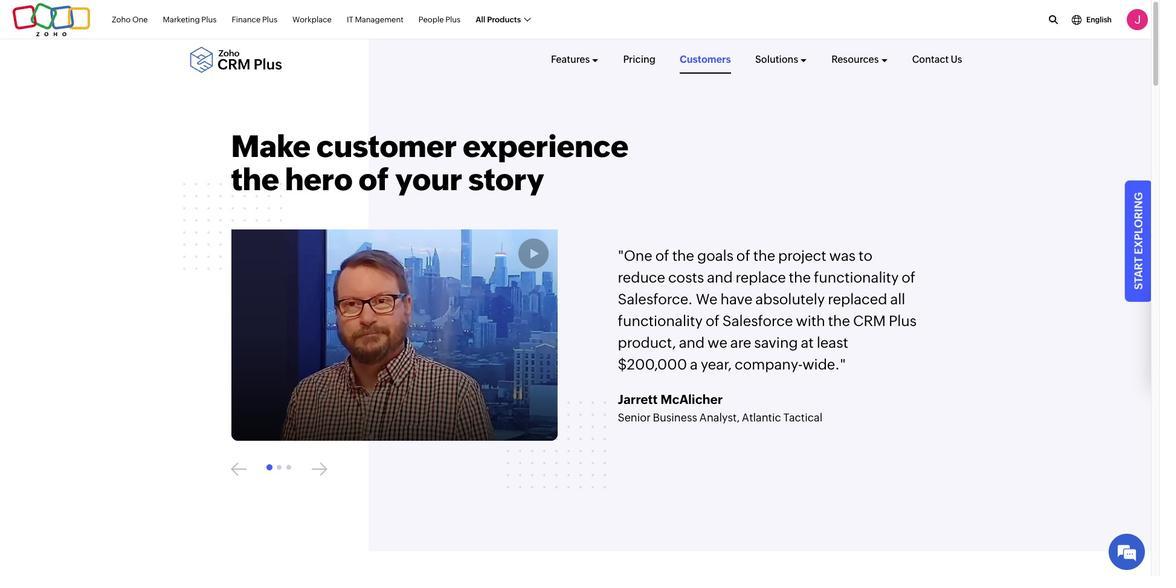 Task type: locate. For each thing, give the bounding box(es) containing it.
senior
[[618, 412, 651, 424]]

0 horizontal spatial functionality
[[618, 313, 703, 329]]

customers
[[680, 54, 731, 65]]

your
[[395, 163, 462, 197]]

jarrett
[[618, 393, 658, 407]]

saving
[[754, 335, 798, 351]]

$200,000
[[618, 356, 687, 373]]

it management link
[[347, 8, 403, 31]]

plus right marketing
[[201, 15, 217, 24]]

of left your at the top
[[359, 163, 389, 197]]

and down goals
[[707, 269, 733, 286]]

reduce
[[618, 269, 665, 286]]

it
[[347, 15, 353, 24]]

0 vertical spatial and
[[707, 269, 733, 286]]

"one
[[618, 248, 652, 264]]

marketing
[[163, 15, 200, 24]]

all products link
[[476, 8, 530, 31]]

functionality
[[814, 269, 899, 286], [618, 313, 703, 329]]

english
[[1086, 15, 1112, 24]]

plus
[[201, 15, 217, 24], [262, 15, 277, 24], [445, 15, 461, 24], [889, 313, 917, 329]]

resources link
[[831, 46, 888, 74]]

least
[[817, 335, 848, 351]]

all
[[476, 15, 485, 24]]

and
[[707, 269, 733, 286], [679, 335, 705, 351]]

with
[[796, 313, 825, 329]]

atlantic tactical
[[742, 412, 822, 424]]

functionality up replaced
[[814, 269, 899, 286]]

one
[[132, 15, 148, 24]]

analyst,
[[699, 412, 740, 424]]

contact
[[912, 54, 949, 65]]

have
[[720, 291, 753, 307]]

functionality down 'salesforce.'
[[618, 313, 703, 329]]

us
[[951, 54, 962, 65]]

company-
[[735, 356, 802, 373]]

zoho
[[112, 15, 131, 24]]

of right "one on the right top
[[655, 248, 669, 264]]

we
[[708, 335, 727, 351]]

experience
[[463, 129, 629, 164]]

plus right people
[[445, 15, 461, 24]]

marketing plus link
[[163, 8, 217, 31]]

goals
[[697, 248, 733, 264]]

the
[[231, 163, 279, 197], [672, 248, 694, 264], [753, 248, 775, 264], [789, 269, 811, 286], [828, 313, 850, 329]]

0 vertical spatial functionality
[[814, 269, 899, 286]]

costs
[[668, 269, 704, 286]]

1 vertical spatial and
[[679, 335, 705, 351]]

at
[[801, 335, 814, 351]]

and up a
[[679, 335, 705, 351]]

business
[[653, 412, 697, 424]]

of up we
[[706, 313, 720, 329]]

of up replace
[[736, 248, 750, 264]]

replaced
[[828, 291, 887, 307]]

plus right the finance
[[262, 15, 277, 24]]

it management
[[347, 15, 403, 24]]

crm
[[853, 313, 886, 329]]

solutions link
[[755, 46, 807, 74]]

contact us
[[912, 54, 962, 65]]

products
[[487, 15, 521, 24]]

of
[[359, 163, 389, 197], [655, 248, 669, 264], [736, 248, 750, 264], [902, 269, 916, 286], [706, 313, 720, 329]]

1 horizontal spatial functionality
[[814, 269, 899, 286]]

1 horizontal spatial and
[[707, 269, 733, 286]]

finance
[[232, 15, 261, 24]]

1 vertical spatial functionality
[[618, 313, 703, 329]]

story
[[468, 163, 544, 197]]

plus down all
[[889, 313, 917, 329]]



Task type: describe. For each thing, give the bounding box(es) containing it.
jarrett mcalicher | zoho crmplus customer image
[[231, 230, 557, 441]]

zoho crmplus logo image
[[189, 47, 282, 73]]

to
[[859, 248, 872, 264]]

james peterson image
[[1127, 9, 1148, 30]]

marketing plus
[[163, 15, 217, 24]]

all products
[[476, 15, 521, 24]]

zoho one
[[112, 15, 148, 24]]

are
[[730, 335, 751, 351]]

the inside make customer experience the hero of your story
[[231, 163, 279, 197]]

"one of the goals of the project was to reduce costs and replace the functionality of salesforce. we have absolutely replaced all functionality of salesforce with the crm plus product, and we are saving at least $200,000 a year, company-wide."
[[618, 248, 917, 373]]

plus for finance plus
[[262, 15, 277, 24]]

plus for marketing plus
[[201, 15, 217, 24]]

of up all
[[902, 269, 916, 286]]

people plus
[[419, 15, 461, 24]]

a
[[690, 356, 698, 373]]

we
[[696, 291, 718, 307]]

all
[[890, 291, 905, 307]]

make
[[231, 129, 311, 164]]

people
[[419, 15, 444, 24]]

customer
[[316, 129, 457, 164]]

people plus link
[[419, 8, 461, 31]]

start exploring
[[1132, 193, 1145, 290]]

of inside make customer experience the hero of your story
[[359, 163, 389, 197]]

zoho one link
[[112, 8, 148, 31]]

salesforce
[[722, 313, 793, 329]]

exploring
[[1132, 193, 1145, 255]]

0 horizontal spatial and
[[679, 335, 705, 351]]

mcalicher
[[660, 393, 723, 407]]

start
[[1132, 257, 1145, 290]]

absolutely
[[755, 291, 825, 307]]

management
[[355, 15, 403, 24]]

salesforce.
[[618, 291, 693, 307]]

was
[[829, 248, 856, 264]]

pricing link
[[623, 46, 656, 74]]

customers link
[[680, 46, 731, 74]]

year,
[[701, 356, 732, 373]]

plus for people plus
[[445, 15, 461, 24]]

finance plus
[[232, 15, 277, 24]]

make customer experience the hero of your story
[[231, 129, 629, 197]]

finance plus link
[[232, 8, 277, 31]]

replace
[[736, 269, 786, 286]]

workplace link
[[292, 8, 332, 31]]

project
[[778, 248, 826, 264]]

plus inside "one of the goals of the project was to reduce costs and replace the functionality of salesforce. we have absolutely replaced all functionality of salesforce with the crm plus product, and we are saving at least $200,000 a year, company-wide."
[[889, 313, 917, 329]]

jarrett mcalicher senior business analyst, atlantic tactical
[[618, 393, 822, 424]]

contact us link
[[912, 46, 962, 74]]

pricing
[[623, 54, 656, 65]]

workplace
[[292, 15, 332, 24]]

wide."
[[802, 356, 846, 373]]

features link
[[551, 46, 599, 74]]

resources
[[831, 54, 879, 65]]

hero
[[285, 163, 353, 197]]

features
[[551, 54, 590, 65]]

product,
[[618, 335, 676, 351]]

solutions
[[755, 54, 798, 65]]



Task type: vqa. For each thing, say whether or not it's contained in the screenshot.
Solutions link
yes



